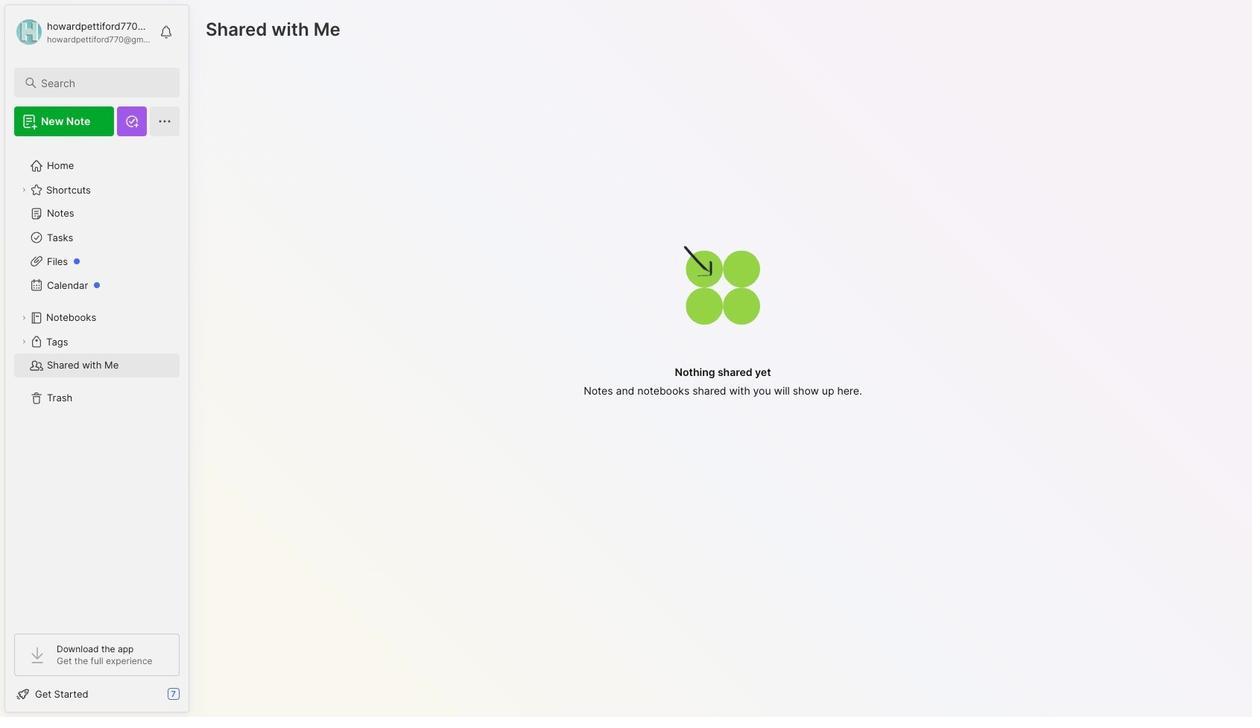 Task type: describe. For each thing, give the bounding box(es) containing it.
none search field inside main element
[[41, 74, 166, 92]]

click to collapse image
[[188, 690, 199, 708]]

expand tags image
[[19, 338, 28, 347]]

expand notebooks image
[[19, 314, 28, 323]]

main element
[[0, 0, 194, 718]]



Task type: locate. For each thing, give the bounding box(es) containing it.
tree inside main element
[[5, 145, 189, 621]]

None search field
[[41, 74, 166, 92]]

Help and Learning task checklist field
[[5, 683, 189, 707]]

tree
[[5, 145, 189, 621]]

Account field
[[14, 17, 152, 47]]

Search text field
[[41, 76, 166, 90]]



Task type: vqa. For each thing, say whether or not it's contained in the screenshot.
Expand Notebooks IMAGE
yes



